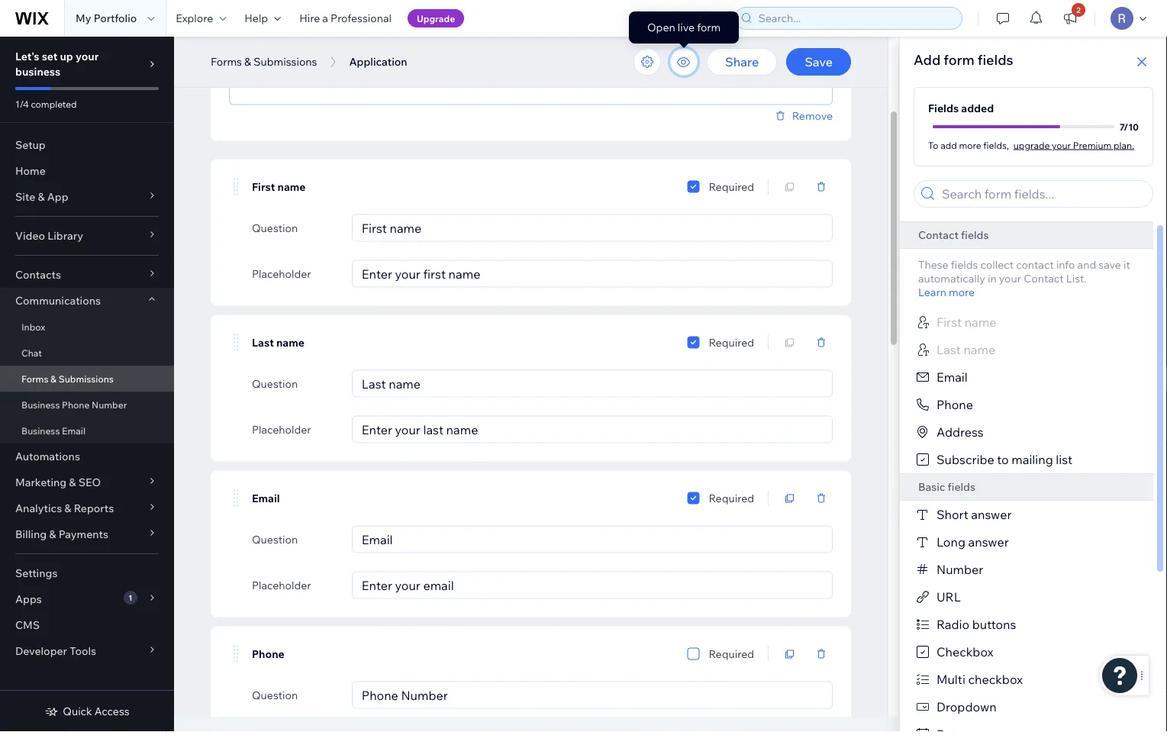 Task type: locate. For each thing, give the bounding box(es) containing it.
share
[[725, 54, 759, 69]]

1 horizontal spatial forms & submissions
[[211, 55, 317, 68]]

0 horizontal spatial form
[[697, 21, 721, 34]]

forms & submissions inside sidebar element
[[21, 373, 114, 384]]

forms & submissions button
[[203, 50, 325, 73]]

these fields collect contact info and save it automatically in your contact list. learn more
[[918, 258, 1130, 299]]

hire a professional
[[299, 11, 392, 25]]

info
[[1056, 258, 1075, 271]]

forms down form
[[211, 55, 242, 68]]

more down automatically
[[949, 286, 975, 299]]

type your question here... field for email
[[357, 526, 828, 552]]

your
[[76, 50, 99, 63], [1052, 139, 1071, 151], [999, 272, 1021, 285]]

0 horizontal spatial forms & submissions
[[21, 373, 114, 384]]

form
[[697, 21, 721, 34], [944, 51, 975, 68]]

apps
[[15, 592, 42, 606]]

1 vertical spatial business
[[21, 425, 60, 436]]

& inside popup button
[[38, 190, 45, 203]]

forms & submissions for forms & submissions button
[[211, 55, 317, 68]]

short answer
[[937, 507, 1012, 522]]

forms & submissions inside button
[[211, 55, 317, 68]]

analytics & reports button
[[0, 495, 174, 521]]

home
[[15, 164, 46, 177]]

2 question from the top
[[252, 377, 298, 390]]

marketing
[[15, 476, 67, 489]]

1 vertical spatial contact
[[1024, 272, 1064, 285]]

Add a short description... text field
[[230, 60, 832, 104]]

3 question from the top
[[252, 532, 298, 546]]

multi
[[937, 672, 966, 687]]

settings link
[[0, 560, 174, 586]]

0 vertical spatial first name
[[252, 180, 306, 193]]

list
[[1056, 452, 1073, 467]]

2 type your question here... field from the top
[[357, 371, 828, 397]]

setup
[[15, 138, 46, 152]]

0 vertical spatial forms & submissions
[[211, 55, 317, 68]]

completed
[[31, 98, 77, 110]]

& for analytics & reports popup button on the left of the page
[[64, 502, 71, 515]]

1 vertical spatial submissions
[[59, 373, 114, 384]]

& left seo
[[69, 476, 76, 489]]

4 type your question here... field from the top
[[357, 682, 828, 708]]

form right live
[[697, 21, 721, 34]]

cms link
[[0, 612, 174, 638]]

forms inside sidebar element
[[21, 373, 48, 384]]

4 required from the top
[[709, 647, 754, 660]]

1 vertical spatial add placeholder text… field
[[357, 416, 828, 442]]

learn
[[918, 286, 947, 299]]

portfolio
[[94, 11, 137, 25]]

4 question from the top
[[252, 688, 298, 702]]

& for marketing & seo dropdown button
[[69, 476, 76, 489]]

business up automations
[[21, 425, 60, 436]]

application
[[349, 55, 407, 68]]

answer down short answer
[[968, 534, 1009, 550]]

contact up these
[[918, 228, 959, 242]]

1 horizontal spatial first name
[[937, 315, 997, 330]]

submissions up 'business phone number' link
[[59, 373, 114, 384]]

let's set up your business
[[15, 50, 99, 78]]

submissions down description
[[254, 55, 317, 68]]

quick access
[[63, 705, 130, 718]]

&
[[244, 55, 251, 68], [38, 190, 45, 203], [50, 373, 57, 384], [69, 476, 76, 489], [64, 502, 71, 515], [49, 527, 56, 541]]

0 vertical spatial add placeholder text… field
[[357, 261, 828, 287]]

/ up plan.
[[1124, 121, 1129, 132]]

fields up collect
[[961, 228, 989, 242]]

0 horizontal spatial forms
[[21, 373, 48, 384]]

setup link
[[0, 132, 174, 158]]

forms & submissions
[[211, 55, 317, 68], [21, 373, 114, 384]]

up
[[60, 50, 73, 63]]

1 vertical spatial /
[[1124, 121, 1129, 132]]

& for billing & payments popup button
[[49, 527, 56, 541]]

2 business from the top
[[21, 425, 60, 436]]

your inside let's set up your business
[[76, 50, 99, 63]]

1 vertical spatial forms & submissions
[[21, 373, 114, 384]]

analytics
[[15, 502, 62, 515]]

video library
[[15, 229, 83, 242]]

1 horizontal spatial submissions
[[254, 55, 317, 68]]

save
[[1099, 258, 1121, 271]]

2 button
[[1053, 0, 1087, 37]]

email
[[937, 369, 968, 385], [62, 425, 86, 436], [252, 491, 280, 505]]

submissions inside sidebar element
[[59, 373, 114, 384]]

and
[[1078, 258, 1096, 271]]

0 horizontal spatial phone
[[62, 399, 90, 410]]

required for last name
[[709, 336, 754, 349]]

0 vertical spatial submissions
[[254, 55, 317, 68]]

& right billing
[[49, 527, 56, 541]]

fields
[[978, 51, 1013, 68], [961, 228, 989, 242], [951, 258, 978, 271], [948, 480, 976, 494]]

1 horizontal spatial last
[[937, 342, 961, 357]]

placeholder for last
[[252, 423, 311, 436]]

1 question from the top
[[252, 221, 298, 234]]

0 vertical spatial number
[[92, 399, 127, 410]]

0 vertical spatial forms
[[211, 55, 242, 68]]

last name
[[252, 336, 305, 349], [937, 342, 996, 357]]

1 type your question here... field from the top
[[357, 215, 828, 241]]

0 horizontal spatial contact
[[918, 228, 959, 242]]

1 horizontal spatial forms
[[211, 55, 242, 68]]

hire a professional link
[[290, 0, 401, 37]]

0 horizontal spatial email
[[62, 425, 86, 436]]

& up business phone number
[[50, 373, 57, 384]]

2 placeholder from the top
[[252, 423, 311, 436]]

& inside dropdown button
[[69, 476, 76, 489]]

to
[[928, 139, 939, 151]]

1000
[[806, 37, 832, 50]]

1 horizontal spatial first
[[937, 315, 962, 330]]

fields down subscribe
[[948, 480, 976, 494]]

0 vertical spatial first
[[252, 180, 275, 193]]

0 horizontal spatial first
[[252, 180, 275, 193]]

placeholder
[[252, 267, 311, 280], [252, 423, 311, 436], [252, 578, 311, 592]]

form
[[229, 41, 255, 54]]

2 required from the top
[[709, 336, 754, 349]]

1 add placeholder text… field from the top
[[357, 261, 828, 287]]

forms & submissions for the forms & submissions link
[[21, 373, 114, 384]]

automations link
[[0, 444, 174, 469]]

1 horizontal spatial number
[[937, 562, 983, 577]]

Search... field
[[754, 8, 957, 29]]

1 horizontal spatial your
[[999, 272, 1021, 285]]

contacts
[[15, 268, 61, 281]]

& inside button
[[244, 55, 251, 68]]

it
[[1124, 258, 1130, 271]]

forms down chat
[[21, 373, 48, 384]]

1 vertical spatial number
[[937, 562, 983, 577]]

library
[[47, 229, 83, 242]]

1 vertical spatial email
[[62, 425, 86, 436]]

1 vertical spatial forms
[[21, 373, 48, 384]]

0 vertical spatial business
[[21, 399, 60, 410]]

basic
[[918, 480, 945, 494]]

answer for long answer
[[968, 534, 1009, 550]]

form right add
[[944, 51, 975, 68]]

open live form
[[647, 21, 721, 34]]

fields up automatically
[[951, 258, 978, 271]]

0 vertical spatial placeholder
[[252, 267, 311, 280]]

& for forms & submissions button
[[244, 55, 251, 68]]

required
[[709, 180, 754, 193], [709, 336, 754, 349], [709, 491, 754, 505], [709, 647, 754, 660]]

1 horizontal spatial last name
[[937, 342, 996, 357]]

explore
[[176, 11, 213, 25]]

1/4 completed
[[15, 98, 77, 110]]

help
[[244, 11, 268, 25]]

1 horizontal spatial email
[[252, 491, 280, 505]]

1 required from the top
[[709, 180, 754, 193]]

2 horizontal spatial email
[[937, 369, 968, 385]]

business up business email in the left of the page
[[21, 399, 60, 410]]

& down form
[[244, 55, 251, 68]]

2 vertical spatial add placeholder text… field
[[357, 572, 828, 598]]

& right "site"
[[38, 190, 45, 203]]

share button
[[707, 48, 777, 76]]

1 vertical spatial answer
[[968, 534, 1009, 550]]

submissions inside button
[[254, 55, 317, 68]]

short
[[937, 507, 969, 522]]

0 horizontal spatial your
[[76, 50, 99, 63]]

last
[[252, 336, 274, 349], [937, 342, 961, 357]]

question for first name
[[252, 221, 298, 234]]

1 placeholder from the top
[[252, 267, 311, 280]]

None checkbox
[[687, 489, 700, 507], [687, 645, 700, 663], [687, 489, 700, 507], [687, 645, 700, 663]]

site
[[15, 190, 35, 203]]

forms & submissions down form description
[[211, 55, 317, 68]]

2 vertical spatial your
[[999, 272, 1021, 285]]

contact down contact at the top
[[1024, 272, 1064, 285]]

0 horizontal spatial /
[[802, 37, 806, 50]]

64 / 1000
[[788, 37, 832, 50]]

fields up added
[[978, 51, 1013, 68]]

0 vertical spatial contact
[[918, 228, 959, 242]]

your right up
[[76, 50, 99, 63]]

2 horizontal spatial phone
[[937, 397, 973, 412]]

phone
[[937, 397, 973, 412], [62, 399, 90, 410], [252, 647, 285, 661]]

1 vertical spatial more
[[949, 286, 975, 299]]

0 vertical spatial your
[[76, 50, 99, 63]]

my portfolio
[[76, 11, 137, 25]]

1 business from the top
[[21, 399, 60, 410]]

answer for short answer
[[971, 507, 1012, 522]]

3 required from the top
[[709, 491, 754, 505]]

& left the reports
[[64, 502, 71, 515]]

2 vertical spatial placeholder
[[252, 578, 311, 592]]

1 horizontal spatial contact
[[1024, 272, 1064, 285]]

None checkbox
[[687, 177, 700, 196], [687, 333, 700, 352], [687, 177, 700, 196], [687, 333, 700, 352]]

quick access button
[[45, 705, 130, 718]]

1 horizontal spatial phone
[[252, 647, 285, 661]]

3 type your question here... field from the top
[[357, 526, 828, 552]]

1 horizontal spatial /
[[1124, 121, 1129, 132]]

number down long at the bottom
[[937, 562, 983, 577]]

0 horizontal spatial submissions
[[59, 373, 114, 384]]

contact inside these fields collect contact info and save it automatically in your contact list. learn more
[[1024, 272, 1064, 285]]

number up business email link
[[92, 399, 127, 410]]

number inside sidebar element
[[92, 399, 127, 410]]

Type your question here... field
[[357, 215, 828, 241], [357, 371, 828, 397], [357, 526, 828, 552], [357, 682, 828, 708]]

1 vertical spatial placeholder
[[252, 423, 311, 436]]

your right in
[[999, 272, 1021, 285]]

0 vertical spatial answer
[[971, 507, 1012, 522]]

more right add
[[959, 139, 981, 151]]

forms for forms & submissions button
[[211, 55, 242, 68]]

fields inside these fields collect contact info and save it automatically in your contact list. learn more
[[951, 258, 978, 271]]

number
[[92, 399, 127, 410], [937, 562, 983, 577]]

more
[[959, 139, 981, 151], [949, 286, 975, 299]]

chat
[[21, 347, 42, 358]]

1/4
[[15, 98, 29, 110]]

0 horizontal spatial number
[[92, 399, 127, 410]]

Add placeholder text… field
[[357, 261, 828, 287], [357, 416, 828, 442], [357, 572, 828, 598]]

0 horizontal spatial last
[[252, 336, 274, 349]]

your right upgrade
[[1052, 139, 1071, 151]]

1 vertical spatial your
[[1052, 139, 1071, 151]]

1 horizontal spatial form
[[944, 51, 975, 68]]

fields for these
[[951, 258, 978, 271]]

forms & submissions up business phone number
[[21, 373, 114, 384]]

forms inside button
[[211, 55, 242, 68]]

0 vertical spatial /
[[802, 37, 806, 50]]

answer up long answer
[[971, 507, 1012, 522]]

3 add placeholder text… field from the top
[[357, 572, 828, 598]]

address
[[937, 424, 984, 440]]

/ up save
[[802, 37, 806, 50]]

Search form fields... field
[[937, 181, 1148, 207]]

these
[[918, 258, 949, 271]]

quick
[[63, 705, 92, 718]]

fields for contact
[[961, 228, 989, 242]]



Task type: describe. For each thing, give the bounding box(es) containing it.
2 add placeholder text… field from the top
[[357, 416, 828, 442]]

payments
[[59, 527, 108, 541]]

email inside sidebar element
[[62, 425, 86, 436]]

submissions for forms & submissions button
[[254, 55, 317, 68]]

1 vertical spatial first name
[[937, 315, 997, 330]]

professional
[[331, 11, 392, 25]]

7 / 10
[[1120, 121, 1139, 132]]

dropdown
[[937, 699, 997, 715]]

question for phone
[[252, 688, 298, 702]]

tools
[[70, 644, 96, 658]]

required for email
[[709, 491, 754, 505]]

forms for the forms & submissions link
[[21, 373, 48, 384]]

fields,
[[984, 139, 1009, 151]]

phone inside sidebar element
[[62, 399, 90, 410]]

contact fields
[[918, 228, 989, 242]]

business phone number link
[[0, 392, 174, 418]]

required for phone
[[709, 647, 754, 660]]

app
[[47, 190, 68, 203]]

url
[[937, 589, 961, 605]]

buttons
[[972, 617, 1016, 632]]

business phone number
[[21, 399, 127, 410]]

communications button
[[0, 288, 174, 314]]

add form fields
[[914, 51, 1013, 68]]

contact
[[1016, 258, 1054, 271]]

a
[[322, 11, 328, 25]]

long
[[937, 534, 966, 550]]

upgrade
[[1014, 139, 1050, 151]]

business for business phone number
[[21, 399, 60, 410]]

64
[[788, 37, 802, 50]]

upgrade your premium plan. button
[[1014, 138, 1134, 152]]

live
[[678, 21, 695, 34]]

your inside these fields collect contact info and save it automatically in your contact list. learn more
[[999, 272, 1021, 285]]

2
[[1077, 5, 1081, 15]]

add placeholder text… field for email
[[357, 572, 828, 598]]

subscribe
[[937, 452, 994, 467]]

my
[[76, 11, 91, 25]]

video
[[15, 229, 45, 242]]

1 vertical spatial first
[[937, 315, 962, 330]]

marketing & seo button
[[0, 469, 174, 495]]

/ for 64
[[802, 37, 806, 50]]

communications
[[15, 294, 101, 307]]

hire
[[299, 11, 320, 25]]

sidebar element
[[0, 37, 174, 732]]

automations
[[15, 450, 80, 463]]

inbox
[[21, 321, 45, 332]]

to
[[997, 452, 1009, 467]]

mailing
[[1012, 452, 1053, 467]]

subscribe to mailing list
[[937, 452, 1073, 467]]

required for first name
[[709, 180, 754, 193]]

chat link
[[0, 340, 174, 366]]

list.
[[1066, 272, 1087, 285]]

settings
[[15, 566, 58, 580]]

7
[[1120, 121, 1124, 132]]

0 horizontal spatial last name
[[252, 336, 305, 349]]

reports
[[74, 502, 114, 515]]

0 vertical spatial more
[[959, 139, 981, 151]]

add
[[914, 51, 941, 68]]

forms & submissions link
[[0, 366, 174, 392]]

0 vertical spatial form
[[697, 21, 721, 34]]

question for last name
[[252, 377, 298, 390]]

cms
[[15, 618, 40, 632]]

remove button
[[774, 109, 833, 123]]

upgrade button
[[408, 9, 464, 27]]

long answer
[[937, 534, 1009, 550]]

to add more fields, upgrade your premium plan.
[[928, 139, 1134, 151]]

type your question here... field for first name
[[357, 215, 828, 241]]

form description
[[229, 41, 314, 54]]

1
[[128, 593, 132, 602]]

application button
[[342, 50, 415, 73]]

save
[[805, 54, 833, 69]]

business
[[15, 65, 60, 78]]

0 vertical spatial email
[[937, 369, 968, 385]]

checkbox
[[937, 644, 993, 660]]

fields for basic
[[948, 480, 976, 494]]

more inside these fields collect contact info and save it automatically in your contact list. learn more
[[949, 286, 975, 299]]

1 vertical spatial form
[[944, 51, 975, 68]]

set
[[42, 50, 58, 63]]

upgrade
[[417, 13, 455, 24]]

radio buttons
[[937, 617, 1016, 632]]

added
[[961, 102, 994, 115]]

learn more link
[[918, 286, 975, 299]]

radio
[[937, 617, 970, 632]]

type your question here... field for phone
[[357, 682, 828, 708]]

placeholder for first
[[252, 267, 311, 280]]

0 horizontal spatial first name
[[252, 180, 306, 193]]

3 placeholder from the top
[[252, 578, 311, 592]]

open
[[647, 21, 675, 34]]

remove
[[792, 109, 833, 122]]

site & app
[[15, 190, 68, 203]]

billing & payments
[[15, 527, 108, 541]]

question for email
[[252, 532, 298, 546]]

developer tools button
[[0, 638, 174, 664]]

video library button
[[0, 223, 174, 249]]

description
[[257, 41, 314, 54]]

help button
[[235, 0, 290, 37]]

submissions for the forms & submissions link
[[59, 373, 114, 384]]

analytics & reports
[[15, 502, 114, 515]]

let's
[[15, 50, 39, 63]]

fields added
[[928, 102, 994, 115]]

billing
[[15, 527, 47, 541]]

add placeholder text… field for first name
[[357, 261, 828, 287]]

business for business email
[[21, 425, 60, 436]]

/ for 7
[[1124, 121, 1129, 132]]

checkbox
[[968, 672, 1023, 687]]

2 horizontal spatial your
[[1052, 139, 1071, 151]]

automatically
[[918, 272, 985, 285]]

seo
[[78, 476, 101, 489]]

developer tools
[[15, 644, 96, 658]]

2 vertical spatial email
[[252, 491, 280, 505]]

& for the forms & submissions link
[[50, 373, 57, 384]]

in
[[988, 272, 997, 285]]

& for site & app popup button
[[38, 190, 45, 203]]



Task type: vqa. For each thing, say whether or not it's contained in the screenshot.
the To
yes



